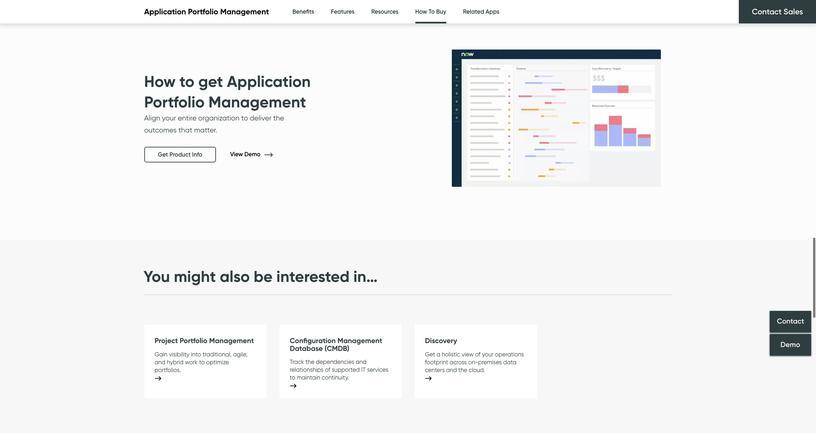 Task type: vqa. For each thing, say whether or not it's contained in the screenshot.
strat on the top right
no



Task type: describe. For each thing, give the bounding box(es) containing it.
to
[[429, 8, 435, 15]]

view demo link
[[230, 151, 283, 158]]

database
[[290, 344, 323, 353]]

application portfolio management
[[144, 7, 269, 16]]

the inside track the dependencies and relationships of supported it services to maintain continuity.
[[306, 359, 315, 366]]

1 vertical spatial demo
[[781, 341, 801, 349]]

traditional,
[[203, 351, 232, 358]]

entire
[[178, 114, 197, 122]]

configuration management database (cmdb)
[[290, 337, 382, 353]]

contact for contact sales
[[752, 7, 782, 16]]

gain
[[155, 351, 168, 358]]

related apps
[[463, 8, 500, 15]]

related
[[463, 8, 484, 15]]

might
[[174, 267, 216, 287]]

gain visibility into traditional, agile, and hybrid work to optimize portfolios.
[[155, 351, 248, 374]]

cloud.
[[469, 367, 485, 374]]

optimize
[[206, 359, 229, 366]]

portfolio inside how to get application portfolio management align your entire organization to deliver the outcomes that matter.
[[144, 92, 205, 112]]

dependencies
[[316, 359, 354, 366]]

to left get
[[180, 72, 195, 91]]

on-
[[469, 359, 479, 366]]

contact for contact
[[777, 317, 805, 326]]

work
[[185, 359, 198, 366]]

deliver
[[250, 114, 272, 122]]

centers
[[425, 367, 445, 374]]

footprint
[[425, 359, 448, 366]]

apps
[[486, 8, 500, 15]]

to inside 'gain visibility into traditional, agile, and hybrid work to optimize portfolios.'
[[199, 359, 205, 366]]

get product info link
[[144, 147, 216, 163]]

holistic
[[442, 351, 460, 358]]

product
[[170, 151, 191, 158]]

demo link
[[770, 334, 812, 356]]

get for get product info
[[158, 151, 168, 158]]

how for to
[[415, 8, 427, 15]]

the inside get a holistic view of your operations footprint across on-premises data centers and the cloud.
[[459, 367, 468, 374]]

benefits
[[293, 8, 314, 15]]

of inside get a holistic view of your operations footprint across on-premises data centers and the cloud.
[[475, 351, 481, 358]]

view
[[230, 151, 243, 158]]

premises
[[478, 359, 502, 366]]

and inside get a holistic view of your operations footprint across on-premises data centers and the cloud.
[[446, 367, 457, 374]]

track the dependencies and relationships of supported it services to maintain continuity.
[[290, 359, 389, 381]]

how for to
[[144, 72, 176, 91]]

to inside track the dependencies and relationships of supported it services to maintain continuity.
[[290, 375, 296, 381]]

portfolio for application
[[188, 7, 218, 16]]

portfolios.
[[155, 367, 181, 374]]

your inside get a holistic view of your operations footprint across on-premises data centers and the cloud.
[[482, 351, 494, 358]]

and inside track the dependencies and relationships of supported it services to maintain continuity.
[[356, 359, 367, 366]]

agile,
[[233, 351, 248, 358]]

you
[[144, 267, 170, 287]]

benefits link
[[293, 0, 314, 24]]

contact sales
[[752, 7, 803, 16]]

view
[[462, 351, 474, 358]]

that
[[178, 126, 192, 134]]

apm is available with strategic portfolio management image
[[434, 0, 679, 241]]

across
[[450, 359, 467, 366]]

(cmdb)
[[325, 344, 349, 353]]

how to get application portfolio management align your entire organization to deliver the outcomes that matter.
[[144, 72, 311, 134]]

of inside track the dependencies and relationships of supported it services to maintain continuity.
[[325, 367, 330, 374]]

be
[[254, 267, 273, 287]]

into
[[191, 351, 201, 358]]

portfolio for project
[[180, 337, 207, 346]]

get a holistic view of your operations footprint across on-premises data centers and the cloud.
[[425, 351, 524, 374]]



Task type: locate. For each thing, give the bounding box(es) containing it.
the up relationships
[[306, 359, 315, 366]]

1 vertical spatial your
[[482, 351, 494, 358]]

0 horizontal spatial of
[[325, 367, 330, 374]]

how to buy link
[[415, 0, 446, 25]]

0 horizontal spatial application
[[144, 7, 186, 16]]

maintain
[[297, 375, 320, 381]]

contact left sales
[[752, 7, 782, 16]]

the down across
[[459, 367, 468, 374]]

in…
[[354, 267, 378, 287]]

configuration
[[290, 337, 336, 346]]

you might also be interested in…
[[144, 267, 378, 287]]

your inside how to get application portfolio management align your entire organization to deliver the outcomes that matter.
[[162, 114, 176, 122]]

demo right view
[[245, 151, 261, 158]]

1 vertical spatial get
[[425, 351, 435, 358]]

2 vertical spatial portfolio
[[180, 337, 207, 346]]

how to buy
[[415, 8, 446, 15]]

services
[[367, 367, 389, 374]]

organization
[[198, 114, 240, 122]]

management inside how to get application portfolio management align your entire organization to deliver the outcomes that matter.
[[209, 92, 306, 112]]

0 vertical spatial how
[[415, 8, 427, 15]]

application
[[144, 7, 186, 16], [227, 72, 311, 91]]

to down into in the left bottom of the page
[[199, 359, 205, 366]]

application inside how to get application portfolio management align your entire organization to deliver the outcomes that matter.
[[227, 72, 311, 91]]

0 vertical spatial application
[[144, 7, 186, 16]]

1 vertical spatial of
[[325, 367, 330, 374]]

0 horizontal spatial get
[[158, 151, 168, 158]]

portfolio
[[188, 7, 218, 16], [144, 92, 205, 112], [180, 337, 207, 346]]

get left product
[[158, 151, 168, 158]]

and
[[356, 359, 367, 366], [155, 359, 165, 366], [446, 367, 457, 374]]

resources link
[[371, 0, 399, 24]]

data
[[504, 359, 517, 366]]

1 vertical spatial how
[[144, 72, 176, 91]]

1 horizontal spatial how
[[415, 8, 427, 15]]

interested
[[277, 267, 350, 287]]

project portfolio management
[[155, 337, 254, 346]]

the inside how to get application portfolio management align your entire organization to deliver the outcomes that matter.
[[273, 114, 284, 122]]

a
[[437, 351, 441, 358]]

1 horizontal spatial of
[[475, 351, 481, 358]]

of
[[475, 351, 481, 358], [325, 367, 330, 374]]

0 vertical spatial your
[[162, 114, 176, 122]]

to left deliver
[[241, 114, 248, 122]]

2 horizontal spatial the
[[459, 367, 468, 374]]

1 vertical spatial portfolio
[[144, 92, 205, 112]]

1 horizontal spatial demo
[[781, 341, 801, 349]]

project
[[155, 337, 178, 346]]

also
[[220, 267, 250, 287]]

your up the outcomes on the top
[[162, 114, 176, 122]]

get left a
[[425, 351, 435, 358]]

and down across
[[446, 367, 457, 374]]

1 horizontal spatial your
[[482, 351, 494, 358]]

of up on-
[[475, 351, 481, 358]]

1 vertical spatial contact
[[777, 317, 805, 326]]

sales
[[784, 7, 803, 16]]

how
[[415, 8, 427, 15], [144, 72, 176, 91]]

track
[[290, 359, 304, 366]]

demo down contact link
[[781, 341, 801, 349]]

matter.
[[194, 126, 217, 134]]

your up "premises"
[[482, 351, 494, 358]]

0 horizontal spatial demo
[[245, 151, 261, 158]]

2 horizontal spatial and
[[446, 367, 457, 374]]

demo
[[245, 151, 261, 158], [781, 341, 801, 349]]

discovery
[[425, 337, 457, 346]]

to left maintain
[[290, 375, 296, 381]]

info
[[192, 151, 202, 158]]

contact link
[[770, 311, 812, 333]]

your
[[162, 114, 176, 122], [482, 351, 494, 358]]

and up it
[[356, 359, 367, 366]]

0 vertical spatial demo
[[245, 151, 261, 158]]

get
[[198, 72, 223, 91]]

get
[[158, 151, 168, 158], [425, 351, 435, 358]]

management
[[220, 7, 269, 16], [209, 92, 306, 112], [209, 337, 254, 346], [338, 337, 382, 346]]

1 horizontal spatial get
[[425, 351, 435, 358]]

operations
[[495, 351, 524, 358]]

relationships
[[290, 367, 324, 374]]

0 horizontal spatial and
[[155, 359, 165, 366]]

management inside the configuration management database (cmdb)
[[338, 337, 382, 346]]

hybrid
[[167, 359, 184, 366]]

buy
[[436, 8, 446, 15]]

how inside how to get application portfolio management align your entire organization to deliver the outcomes that matter.
[[144, 72, 176, 91]]

1 horizontal spatial application
[[227, 72, 311, 91]]

0 vertical spatial contact
[[752, 7, 782, 16]]

resources
[[371, 8, 399, 15]]

0 vertical spatial get
[[158, 151, 168, 158]]

and down gain
[[155, 359, 165, 366]]

to
[[180, 72, 195, 91], [241, 114, 248, 122], [199, 359, 205, 366], [290, 375, 296, 381]]

1 vertical spatial application
[[227, 72, 311, 91]]

the
[[273, 114, 284, 122], [306, 359, 315, 366], [459, 367, 468, 374]]

0 horizontal spatial your
[[162, 114, 176, 122]]

supported
[[332, 367, 360, 374]]

1 horizontal spatial the
[[306, 359, 315, 366]]

features link
[[331, 0, 355, 24]]

get inside get a holistic view of your operations footprint across on-premises data centers and the cloud.
[[425, 351, 435, 358]]

visibility
[[169, 351, 190, 358]]

contact sales link
[[739, 0, 816, 23]]

1 vertical spatial the
[[306, 359, 315, 366]]

get for get a holistic view of your operations footprint across on-premises data centers and the cloud.
[[425, 351, 435, 358]]

features
[[331, 8, 355, 15]]

align
[[144, 114, 160, 122]]

0 horizontal spatial how
[[144, 72, 176, 91]]

and inside 'gain visibility into traditional, agile, and hybrid work to optimize portfolios.'
[[155, 359, 165, 366]]

it
[[361, 367, 366, 374]]

1 horizontal spatial and
[[356, 359, 367, 366]]

0 vertical spatial the
[[273, 114, 284, 122]]

contact
[[752, 7, 782, 16], [777, 317, 805, 326]]

view demo
[[230, 151, 262, 158]]

0 vertical spatial of
[[475, 351, 481, 358]]

outcomes
[[144, 126, 177, 134]]

0 vertical spatial portfolio
[[188, 7, 218, 16]]

get product info
[[158, 151, 202, 158]]

2 vertical spatial the
[[459, 367, 468, 374]]

contact up demo link
[[777, 317, 805, 326]]

0 horizontal spatial the
[[273, 114, 284, 122]]

of down dependencies
[[325, 367, 330, 374]]

related apps link
[[463, 0, 500, 24]]

the right deliver
[[273, 114, 284, 122]]

continuity.
[[322, 375, 349, 381]]



